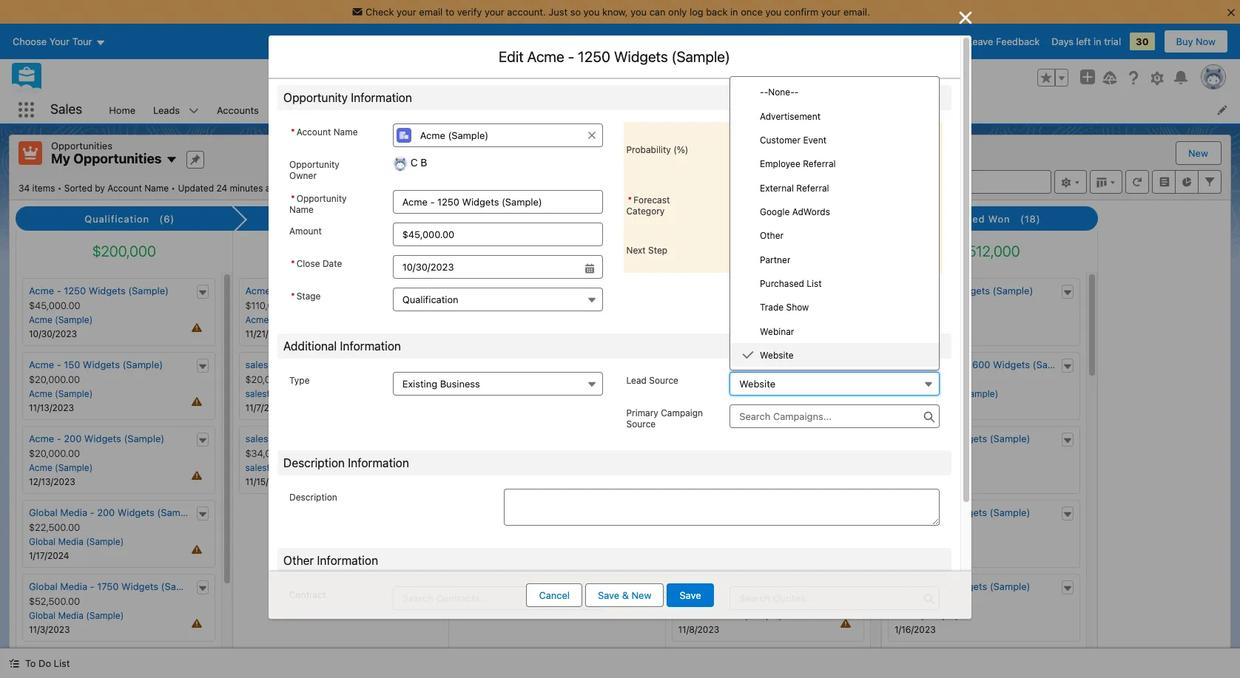 Task type: describe. For each thing, give the bounding box(es) containing it.
Lead Source button
[[730, 372, 940, 396]]

- for acme - 1250 widgets (sample)
[[57, 285, 61, 297]]

widgets for salesforce.com - 200 widgets (sample)
[[344, 359, 381, 371]]

group containing *
[[289, 255, 603, 279]]

acme up $105,000.00
[[895, 285, 920, 297]]

600
[[973, 359, 991, 371]]

purchased
[[760, 278, 805, 290]]

$22,500.00 for global
[[29, 522, 80, 534]]

information for opportunity information
[[351, 91, 412, 104]]

- for acme - 1,200 widgets (sample)
[[273, 285, 278, 297]]

global for $10,000.00
[[678, 463, 705, 474]]

- for salesforce.com - 600 widgets (sample)
[[966, 359, 970, 371]]

home
[[109, 104, 135, 116]]

$105,000.00
[[895, 300, 951, 312]]

my opportunities status
[[19, 182, 178, 194]]

dashboards link
[[602, 96, 673, 124]]

* for * forecast category
[[628, 195, 632, 206]]

global for $19,500.00
[[678, 537, 705, 548]]

widgets for acme - 200 widgets (sample)
[[84, 433, 121, 445]]

3 you from the left
[[766, 6, 782, 18]]

- for salesforce.com - 320 widgets (sample) $34,000.00 salesforce.com (sample) 11/15/2023
[[316, 433, 321, 445]]

other for other information
[[284, 554, 314, 568]]

(sample) inside $105,000.00 acme (sample) 10/18/2023
[[921, 315, 959, 326]]

calendar
[[472, 104, 512, 116]]

customer
[[760, 135, 801, 146]]

probability (%)
[[627, 144, 689, 155]]

widgets for acme - 650 widgets (sample)
[[951, 433, 988, 445]]

650
[[930, 433, 948, 445]]

12/13/2023
[[29, 477, 75, 488]]

media for $19,500.00
[[708, 537, 733, 548]]

opportunity inside * opportunity name
[[297, 193, 347, 204]]

text default image inside 'website' option
[[742, 349, 754, 361]]

category
[[627, 206, 665, 217]]

Next Step text field
[[730, 242, 940, 266]]

1750
[[97, 581, 119, 593]]

acme up $110,000.00
[[245, 285, 271, 297]]

text default image for global media - 200 widgets (sample)
[[197, 510, 208, 520]]

acme - 1,200 widgets (sample)
[[245, 285, 388, 297]]

* account name
[[291, 127, 358, 138]]

Amount text field
[[393, 223, 603, 246]]

$164,000
[[310, 243, 372, 260]]

(sample) inside $19,500.00 global media (sample)
[[736, 537, 773, 548]]

acme up $60,000.00
[[895, 433, 920, 445]]

* for * stage
[[291, 291, 295, 302]]

$19,500.00 global media (sample)
[[678, 522, 773, 548]]

acme (sample) link for acme - 650 widgets (sample)
[[895, 463, 959, 474]]

acme inside $20,000.00 acme (sample) 11/13/2023
[[29, 389, 52, 400]]

(sample) inside '$22,500.00 global media (sample) 1/17/2024'
[[86, 537, 124, 548]]

global up $52,500.00
[[29, 581, 57, 593]]

next
[[627, 245, 646, 256]]

widgets for acme - 1,200 widgets (sample)
[[308, 285, 345, 297]]

text default image for global media - 1750 widgets (sample)
[[197, 584, 208, 594]]

left
[[1077, 36, 1091, 47]]

acme - 1250 widgets (sample)
[[29, 285, 169, 297]]

acme - 650 widgets (sample) link
[[895, 433, 1031, 445]]

opportunities list item
[[364, 96, 463, 124]]

global down 12/13/2023
[[29, 507, 57, 519]]

(0)
[[582, 213, 598, 225]]

widgets right 1750
[[121, 581, 158, 593]]

acme right edit
[[527, 48, 565, 65]]

event
[[803, 135, 827, 146]]

salesforce.com (sample) link for salesforce.com - 210 widgets (sample)
[[678, 611, 782, 622]]

$45,000.00
[[29, 300, 80, 312]]

text default image for acme - 1,200 widgets (sample)
[[425, 288, 435, 298]]

1 you from the left
[[584, 6, 600, 18]]

4/19/2023
[[895, 403, 938, 414]]

salesforce.com up $20,000.00 salesforce.com (sample) 11/8/2023
[[678, 581, 746, 593]]

information for additional information
[[340, 340, 401, 353]]

acme inside $50,000.00 acme (sample)
[[895, 537, 918, 548]]

employee referral
[[760, 159, 836, 170]]

adwords
[[793, 207, 831, 218]]

salesforce.com - 210 widgets (sample) link
[[678, 581, 855, 593]]

account inside 'my opportunities|opportunities|list view' element
[[107, 182, 142, 194]]

- left none-
[[760, 87, 764, 98]]

leave
[[968, 36, 994, 47]]

widgets for salesforce.com - 320 widgets (sample) $34,000.00 salesforce.com (sample) 11/15/2023
[[344, 433, 381, 445]]

acme (sample) link for acme - 1250 widgets (sample)
[[29, 315, 93, 326]]

1 your from the left
[[397, 6, 417, 18]]

2 your from the left
[[485, 6, 505, 18]]

acme left 140
[[678, 359, 704, 371]]

$22,500.00 acme (sample) 1/2/2024
[[678, 374, 742, 414]]

email
[[419, 6, 443, 18]]

acme - 150 widgets (sample) link
[[29, 359, 163, 371]]

- up quotes
[[795, 87, 799, 98]]

$110,000.00
[[245, 300, 299, 312]]

(sample) inside $75,000.00 salesforce.com (sample) 4/19/2023
[[961, 389, 999, 400]]

trade show
[[760, 302, 809, 313]]

(sample) inside $10,000.00 global media (sample)
[[736, 463, 773, 474]]

webinar
[[760, 326, 795, 337]]

text default image for acme - 650 widgets (sample)
[[1063, 436, 1073, 446]]

acme up $36,000.00
[[895, 581, 920, 593]]

acme inside "$110,000.00 acme (sample) 11/21/2023"
[[245, 315, 269, 326]]

$34,000.00
[[245, 448, 297, 460]]

Acme (Sample) text field
[[393, 124, 603, 147]]

edit
[[499, 48, 524, 65]]

Primary Campaign Source text field
[[730, 405, 940, 429]]

acme - 500 widgets (sample)
[[895, 507, 1031, 519]]

acme (sample) link for acme - 1100 widgets (sample)
[[895, 315, 959, 326]]

- for acme - 140 widgets (sample)
[[706, 359, 711, 371]]

widgets for salesforce.com - 600 widgets (sample)
[[993, 359, 1030, 371]]

google adwords
[[760, 207, 831, 218]]

150
[[64, 359, 80, 371]]

description for description information
[[284, 457, 345, 470]]

salesforce.com - 320 widgets (sample) link
[[245, 433, 424, 445]]

probability (%) list item
[[624, 122, 943, 172]]

$22,500.00 for acme
[[678, 374, 730, 386]]

leads list item
[[144, 96, 208, 124]]

accounts list item
[[208, 96, 287, 124]]

media for $52,500.00
[[58, 611, 83, 622]]

1 horizontal spatial in
[[1094, 36, 1102, 47]]

Probability (%) text field
[[730, 141, 940, 165]]

$10,000.00 global media (sample)
[[678, 448, 773, 474]]

$20,000.00 for salesforce.com - 200 widgets (sample)
[[245, 374, 297, 386]]

media for $22,500.00
[[58, 537, 83, 548]]

acme - 140 widgets (sample) link
[[678, 359, 813, 371]]

0 vertical spatial account
[[297, 127, 331, 138]]

(sample) inside $22,500.00 acme (sample) 1/2/2024
[[704, 389, 742, 400]]

(sample) inside $52,500.00 global media (sample) 11/3/2023
[[86, 611, 124, 622]]

salesforce.com (sample) link down $34,000.00
[[245, 463, 349, 474]]

salesforce.com up $34,000.00
[[245, 433, 313, 445]]

search...
[[478, 72, 518, 84]]

forecasts link
[[540, 96, 602, 124]]

reports
[[701, 104, 736, 116]]

none search field inside 'my opportunities|opportunities|list view' element
[[874, 170, 1052, 194]]

new button
[[1177, 142, 1221, 164]]

to do list
[[25, 658, 70, 670]]

34
[[19, 182, 30, 194]]

widgets up '$22,500.00 global media (sample) 1/17/2024'
[[118, 507, 155, 519]]

owner
[[289, 170, 317, 181]]

acme - 300 widgets (sample) link
[[895, 581, 1031, 593]]

$60,000.00 acme (sample)
[[895, 448, 959, 474]]

referral for employee referral
[[803, 159, 836, 170]]

referral for external referral
[[797, 183, 830, 194]]

acme (sample) link for acme - 200 widgets (sample)
[[29, 463, 93, 474]]

google
[[760, 207, 790, 218]]

save button
[[667, 584, 714, 608]]

do
[[39, 658, 51, 670]]

- up '$22,500.00 global media (sample) 1/17/2024'
[[90, 507, 95, 519]]

salesforce.com - 200 widgets (sample)
[[245, 359, 424, 371]]

new inside button
[[632, 590, 652, 602]]

$20,000.00 for salesforce.com - 210 widgets (sample)
[[678, 596, 730, 608]]

check
[[366, 6, 394, 18]]

salesforce.com - 210 widgets (sample)
[[678, 581, 855, 593]]

inverse image
[[957, 9, 975, 27]]

widgets for acme - 150 widgets (sample)
[[83, 359, 120, 371]]

widgets for acme - 500 widgets (sample)
[[951, 507, 988, 519]]

acme - 1,200 widgets (sample) link
[[245, 285, 388, 297]]

- left 1750
[[90, 581, 95, 593]]

cancel
[[539, 590, 570, 602]]

- for acme - 1100 widgets (sample)
[[923, 285, 927, 297]]

acme inside $22,500.00 acme (sample) 1/2/2024
[[678, 389, 702, 400]]

by
[[95, 182, 105, 194]]

1250 inside 'my opportunities|opportunities|list view' element
[[64, 285, 86, 297]]

text default image for salesforce.com - 600 widgets (sample)
[[1063, 362, 1073, 372]]

salesforce.com down $34,000.00
[[245, 463, 309, 474]]

salesforce.com (sample) link for salesforce.com - 600 widgets (sample)
[[895, 389, 999, 400]]

salesforce.com - 600 widgets (sample)
[[895, 359, 1074, 371]]

quotes link
[[765, 96, 815, 124]]

acme up $45,000.00 at the left top of the page
[[29, 285, 54, 297]]

acme inside $60,000.00 acme (sample)
[[895, 463, 918, 474]]

next step list item
[[624, 223, 943, 273]]

- for acme - 500 widgets (sample)
[[923, 507, 927, 519]]

3 your from the left
[[821, 6, 841, 18]]

- for --none--
[[764, 87, 769, 98]]

leads
[[153, 104, 180, 116]]

buy now button
[[1164, 30, 1229, 53]]

acme down the 11/13/2023
[[29, 433, 54, 445]]

existing business
[[403, 378, 480, 390]]

acme - 500 widgets (sample) link
[[895, 507, 1031, 519]]

salesforce.com - 200 widgets (sample) link
[[245, 359, 424, 371]]

buy
[[1177, 36, 1194, 47]]

10/18/2023
[[895, 329, 942, 340]]

(sample) inside $20,000.00 acme (sample) 12/13/2023
[[55, 463, 93, 474]]

external
[[760, 183, 794, 194]]

acme - 1100 widgets (sample)
[[895, 285, 1034, 297]]

(sample) inside $50,000.00 acme (sample)
[[921, 537, 959, 548]]

name for * account name
[[334, 127, 358, 138]]

reports list item
[[693, 96, 765, 124]]

global media - 1750 widgets (sample) link
[[29, 581, 202, 593]]

list view controls image
[[1055, 170, 1087, 194]]

to
[[25, 658, 36, 670]]

salesforce.com - 600 widgets (sample) link
[[895, 359, 1074, 371]]

salesforce.com inside $20,000.00 salesforce.com (sample) 11/8/2023
[[678, 611, 742, 622]]

opportunities inside opportunities list item
[[373, 104, 435, 116]]

acme inside $20,000.00 acme (sample) 12/13/2023
[[29, 463, 52, 474]]

my
[[51, 151, 70, 167]]

$19,500.00
[[678, 522, 728, 534]]

acme inside $36,000.00 acme (sample) 1/16/2023
[[895, 611, 918, 622]]

acme - 170 widgets (sample)
[[678, 285, 812, 297]]

* opportunity name
[[289, 193, 347, 215]]

list inside list box
[[807, 278, 822, 290]]

needs analysis
[[295, 213, 373, 225]]

- for acme - 170 widgets (sample)
[[706, 285, 711, 297]]

$52,500.00
[[29, 596, 80, 608]]

text default image for salesforce.com - 200 widgets (sample)
[[425, 362, 435, 372]]

11/21/2023
[[245, 329, 290, 340]]

website option
[[731, 343, 939, 367]]

media up $52,500.00
[[60, 581, 87, 593]]

opportunity information
[[284, 91, 412, 104]]

11/7/2023
[[245, 403, 286, 414]]



Task type: vqa. For each thing, say whether or not it's contained in the screenshot.
that
no



Task type: locate. For each thing, give the bounding box(es) containing it.
1 horizontal spatial name
[[289, 204, 314, 215]]

analysis
[[330, 213, 373, 225]]

$110,000.00 acme (sample) 11/21/2023
[[245, 300, 309, 340]]

$20,000.00 inside $20,000.00 acme (sample) 12/13/2023
[[29, 448, 80, 460]]

widgets right 300
[[951, 581, 988, 593]]

save left & at the bottom right of page
[[598, 590, 620, 602]]

1 horizontal spatial •
[[171, 182, 175, 194]]

name up amount
[[289, 204, 314, 215]]

salesforce.com inside $75,000.00 salesforce.com (sample) 4/19/2023
[[895, 389, 958, 400]]

* left "close"
[[291, 258, 295, 269]]

(6)
[[159, 213, 175, 225]]

widgets up trade
[[732, 285, 769, 297]]

log
[[690, 6, 704, 18]]

- for acme - 150 widgets (sample)
[[57, 359, 61, 371]]

ago
[[266, 182, 281, 194]]

your left email.
[[821, 6, 841, 18]]

check your email to verify your account. just so you know, you can only log back in once you confirm your email.
[[366, 6, 870, 18]]

1 vertical spatial 1250
[[64, 285, 86, 297]]

account down contacts
[[297, 127, 331, 138]]

acme up 10/18/2023
[[895, 315, 918, 326]]

acme up 1/2/2024
[[678, 389, 702, 400]]

acme (sample) link up 12/13/2023
[[29, 463, 93, 474]]

1 vertical spatial global media (sample) link
[[29, 611, 124, 622]]

$20,000.00 for acme - 200 widgets (sample)
[[29, 448, 80, 460]]

Description text field
[[504, 489, 940, 526]]

1 vertical spatial in
[[1094, 36, 1102, 47]]

widgets
[[614, 48, 668, 65], [89, 285, 126, 297], [308, 285, 345, 297], [732, 285, 769, 297], [953, 285, 990, 297], [83, 359, 120, 371], [344, 359, 381, 371], [733, 359, 770, 371], [993, 359, 1030, 371], [84, 433, 121, 445], [344, 433, 381, 445], [951, 433, 988, 445], [118, 507, 155, 519], [951, 507, 988, 519], [121, 581, 158, 593], [775, 581, 812, 593], [951, 581, 988, 593]]

1250 up search... button
[[578, 48, 611, 65]]

0 horizontal spatial your
[[397, 6, 417, 18]]

global media (sample) link down $52,500.00
[[29, 611, 124, 622]]

media inside $19,500.00 global media (sample)
[[708, 537, 733, 548]]

primary
[[627, 408, 659, 419]]

lead
[[627, 375, 647, 386]]

edit acme - 1250 widgets (sample)
[[499, 48, 731, 65]]

global inside $19,500.00 global media (sample)
[[678, 537, 705, 548]]

2 horizontal spatial you
[[766, 6, 782, 18]]

global for $22,500.00
[[29, 537, 56, 548]]

salesforce.com (sample) link for salesforce.com - 200 widgets (sample)
[[245, 389, 349, 400]]

Search My Opportunities list view. search field
[[874, 170, 1052, 194]]

text default image for acme - 300 widgets (sample)
[[1063, 584, 1073, 594]]

0 vertical spatial group
[[1038, 69, 1069, 87]]

0 vertical spatial global media (sample) link
[[29, 537, 124, 548]]

to
[[446, 6, 455, 18]]

widgets right 500
[[951, 507, 988, 519]]

(sample) inside "acme (sample) 1/15/2024"
[[704, 315, 742, 326]]

* inside * forecast category
[[628, 195, 632, 206]]

1 horizontal spatial list
[[807, 278, 822, 290]]

140
[[713, 359, 730, 371]]

(3)
[[382, 213, 398, 225]]

feedback
[[996, 36, 1040, 47]]

media down $52,500.00
[[58, 611, 83, 622]]

- left the 170
[[706, 285, 711, 297]]

- inside salesforce.com - 320 widgets (sample) $34,000.00 salesforce.com (sample) 11/15/2023
[[316, 433, 321, 445]]

(sample) inside $20,000.00 acme (sample) 11/13/2023
[[55, 389, 93, 400]]

0 horizontal spatial •
[[58, 182, 62, 194]]

acme up $50,000.00
[[895, 507, 920, 519]]

0 horizontal spatial 200
[[64, 433, 82, 445]]

0 vertical spatial name
[[334, 127, 358, 138]]

- left 210
[[749, 581, 754, 593]]

qualification
[[85, 213, 149, 225], [403, 294, 459, 306]]

business
[[440, 378, 480, 390]]

0 horizontal spatial you
[[584, 6, 600, 18]]

opportunity
[[284, 91, 348, 104], [289, 159, 340, 170], [297, 193, 347, 204]]

* right ago
[[291, 193, 295, 204]]

you right once
[[766, 6, 782, 18]]

text default image for acme - 140 widgets (sample)
[[847, 362, 857, 372]]

$22,500.00 inside '$22,500.00 global media (sample) 1/17/2024'
[[29, 522, 80, 534]]

1 vertical spatial qualification
[[403, 294, 459, 306]]

global media - 200 widgets (sample) link
[[29, 507, 198, 519]]

$20,000.00 for acme - 150 widgets (sample)
[[29, 374, 80, 386]]

list containing home
[[100, 96, 1241, 124]]

1 horizontal spatial save
[[680, 590, 701, 602]]

acme (sample) link for acme - 300 widgets (sample)
[[895, 611, 959, 622]]

list box containing --none--
[[730, 76, 940, 371]]

$20,000.00 inside $20,000.00 acme (sample) 11/13/2023
[[29, 374, 80, 386]]

acme (sample) link down $36,000.00
[[895, 611, 959, 622]]

global inside $10,000.00 global media (sample)
[[678, 463, 705, 474]]

1 horizontal spatial your
[[485, 6, 505, 18]]

email.
[[844, 6, 870, 18]]

widgets right the 600
[[993, 359, 1030, 371]]

media for $10,000.00
[[708, 463, 733, 474]]

description down 320
[[284, 457, 345, 470]]

- left 300
[[923, 581, 927, 593]]

$75,000.00 salesforce.com (sample) 4/19/2023
[[895, 374, 999, 414]]

$200,000
[[92, 243, 156, 260]]

confirm
[[785, 6, 819, 18]]

Stage, Qualification button
[[393, 288, 603, 312]]

1 vertical spatial website
[[740, 378, 776, 390]]

0 vertical spatial 1250
[[578, 48, 611, 65]]

- up $20,000.00 acme (sample) 12/13/2023 at bottom left
[[57, 433, 61, 445]]

0 horizontal spatial other
[[284, 554, 314, 568]]

$22,500.00 inside $22,500.00 acme (sample) 1/2/2024
[[678, 374, 730, 386]]

0 vertical spatial qualification
[[85, 213, 149, 225]]

widgets right 140
[[733, 359, 770, 371]]

1 vertical spatial new
[[632, 590, 652, 602]]

next step
[[627, 245, 668, 256]]

information for description information
[[348, 457, 409, 470]]

- for acme - 200 widgets (sample)
[[57, 433, 61, 445]]

0 horizontal spatial new
[[632, 590, 652, 602]]

group
[[1038, 69, 1069, 87], [289, 255, 603, 279]]

opportunity for information
[[284, 91, 348, 104]]

acme - 300 widgets (sample)
[[895, 581, 1031, 593]]

2 vertical spatial name
[[289, 204, 314, 215]]

in right left
[[1094, 36, 1102, 47]]

0 horizontal spatial account
[[107, 182, 142, 194]]

my opportunities|opportunities|list view element
[[9, 135, 1232, 679]]

1 • from the left
[[58, 182, 62, 194]]

you left can
[[631, 6, 647, 18]]

global down $10,000.00
[[678, 463, 705, 474]]

0 horizontal spatial $22,500.00
[[29, 522, 80, 534]]

None search field
[[874, 170, 1052, 194]]

information for other information
[[317, 554, 378, 568]]

primary campaign source
[[627, 408, 703, 430]]

&
[[622, 590, 629, 602]]

probability
[[627, 144, 671, 155]]

negotiation
[[737, 213, 797, 225]]

referral up adwords
[[797, 183, 830, 194]]

widgets for salesforce.com - 210 widgets (sample)
[[775, 581, 812, 593]]

proposal
[[528, 213, 572, 225]]

calendar link
[[463, 96, 521, 124]]

0 vertical spatial description
[[284, 457, 345, 470]]

* left forecast at top
[[628, 195, 632, 206]]

1 horizontal spatial other
[[760, 231, 784, 242]]

lead source
[[627, 375, 679, 386]]

1 vertical spatial name
[[144, 182, 169, 194]]

0 horizontal spatial group
[[289, 255, 603, 279]]

acme (sample) link
[[29, 315, 93, 326], [245, 315, 309, 326], [678, 315, 742, 326], [895, 315, 959, 326], [29, 389, 93, 400], [678, 389, 742, 400], [29, 463, 93, 474], [895, 463, 959, 474], [895, 611, 959, 622]]

dashboards list item
[[602, 96, 693, 124]]

0 vertical spatial new
[[1189, 147, 1209, 159]]

$211,500
[[744, 243, 803, 260]]

- for salesforce.com - 210 widgets (sample)
[[749, 581, 754, 593]]

0 vertical spatial list
[[807, 278, 822, 290]]

acme inside "acme (sample) 1/15/2024"
[[678, 315, 702, 326]]

- left 650
[[923, 433, 927, 445]]

2 global media (sample) link from the top
[[29, 611, 124, 622]]

new inside button
[[1189, 147, 1209, 159]]

0 horizontal spatial in
[[731, 6, 738, 18]]

know,
[[603, 6, 628, 18]]

other for other
[[760, 231, 784, 242]]

group down the amount text box
[[289, 255, 603, 279]]

close
[[297, 258, 320, 269]]

2 • from the left
[[171, 182, 175, 194]]

salesforce.com inside '$20,000.00 salesforce.com (sample) 11/7/2023'
[[245, 389, 309, 400]]

media up the 1/17/2024
[[58, 537, 83, 548]]

1 vertical spatial other
[[284, 554, 314, 568]]

2 vertical spatial 200
[[97, 507, 115, 519]]

$50,000.00
[[895, 522, 946, 534]]

new
[[1189, 147, 1209, 159], [632, 590, 652, 602]]

$22,500.00 up the 1/17/2024
[[29, 522, 80, 534]]

- for acme - 650 widgets (sample)
[[923, 433, 927, 445]]

2 save from the left
[[680, 590, 701, 602]]

2 vertical spatial opportunity
[[297, 193, 347, 204]]

acme left the 170
[[678, 285, 704, 297]]

(sample) inside $60,000.00 acme (sample)
[[921, 463, 959, 474]]

salesforce.com up '11/8/2023'
[[678, 611, 742, 622]]

acme (sample) link down $110,000.00
[[245, 315, 309, 326]]

$20,000.00 inside $20,000.00 salesforce.com (sample) 11/8/2023
[[678, 596, 730, 608]]

list item containing forecast category
[[624, 172, 943, 223]]

1 save from the left
[[598, 590, 620, 602]]

won
[[989, 213, 1011, 225]]

salesforce.com (sample) link down 'type'
[[245, 389, 349, 400]]

text default image for acme - 200 widgets (sample)
[[197, 436, 208, 446]]

- up $45,000.00 at the left top of the page
[[57, 285, 61, 297]]

name inside * opportunity name
[[289, 204, 314, 215]]

0 vertical spatial opportunity
[[284, 91, 348, 104]]

website inside option
[[760, 350, 794, 361]]

1 horizontal spatial 1250
[[578, 48, 611, 65]]

date
[[323, 258, 342, 269]]

qualification inside 'my opportunities|opportunities|list view' element
[[85, 213, 149, 225]]

salesforce.com - 320 widgets (sample) $34,000.00 salesforce.com (sample) 11/15/2023
[[245, 433, 424, 488]]

save for save
[[680, 590, 701, 602]]

1 vertical spatial source
[[627, 419, 656, 430]]

$60,000.00
[[895, 448, 946, 460]]

items
[[32, 182, 55, 194]]

1 vertical spatial $22,500.00
[[29, 522, 80, 534]]

2 horizontal spatial your
[[821, 6, 841, 18]]

2 horizontal spatial name
[[334, 127, 358, 138]]

in right "back"
[[731, 6, 738, 18]]

0 vertical spatial referral
[[803, 159, 836, 170]]

acme - 140 widgets (sample)
[[678, 359, 813, 371]]

(18)
[[1021, 213, 1041, 225]]

* down contacts link
[[291, 127, 295, 138]]

group down 'days'
[[1038, 69, 1069, 87]]

widgets inside salesforce.com - 320 widgets (sample) $34,000.00 salesforce.com (sample) 11/15/2023
[[344, 433, 381, 445]]

0 vertical spatial 200
[[323, 359, 341, 371]]

acme (sample) link up 1/2/2024
[[678, 389, 742, 400]]

updated
[[178, 182, 214, 194]]

widgets for acme - 170 widgets (sample)
[[732, 285, 769, 297]]

0 horizontal spatial list
[[54, 658, 70, 670]]

acme up 11/21/2023
[[245, 315, 269, 326]]

- up $105,000.00
[[923, 285, 927, 297]]

list right the do
[[54, 658, 70, 670]]

text default image
[[425, 288, 435, 298], [1063, 288, 1073, 298], [197, 362, 208, 372], [847, 362, 857, 372], [1063, 362, 1073, 372], [197, 436, 208, 446], [1063, 436, 1073, 446], [1063, 510, 1073, 520], [1063, 584, 1073, 594]]

$22,500.00 global media (sample) 1/17/2024
[[29, 522, 124, 562]]

$52,500.00 global media (sample) 11/3/2023
[[29, 596, 124, 636]]

* inside group
[[291, 258, 295, 269]]

widgets down date at the top left of page
[[308, 285, 345, 297]]

list item
[[624, 172, 943, 223]]

list inside button
[[54, 658, 70, 670]]

1 global media (sample) link from the top
[[29, 537, 124, 548]]

acme up 12/13/2023
[[29, 463, 52, 474]]

(sample) inside $20,000.00 salesforce.com (sample) 11/8/2023
[[744, 611, 782, 622]]

website inside lead source button
[[740, 378, 776, 390]]

210
[[756, 581, 772, 593]]

trial
[[1105, 36, 1122, 47]]

buy now
[[1177, 36, 1216, 47]]

11/3/2023
[[29, 625, 70, 636]]

1 vertical spatial 200
[[64, 433, 82, 445]]

days
[[1052, 36, 1074, 47]]

* inside * opportunity name
[[291, 193, 295, 204]]

1 horizontal spatial qualification
[[403, 294, 459, 306]]

type
[[289, 375, 310, 386]]

--none--
[[760, 87, 799, 98]]

1 horizontal spatial $22,500.00
[[678, 374, 730, 386]]

$20,000.00 up 12/13/2023
[[29, 448, 80, 460]]

calendar list item
[[463, 96, 540, 124]]

1/17/2024
[[29, 551, 69, 562]]

1 vertical spatial list
[[54, 658, 70, 670]]

acme (sample) link down $45,000.00 at the left top of the page
[[29, 315, 93, 326]]

$50,000.00 acme (sample)
[[895, 522, 959, 548]]

source inside primary campaign source
[[627, 419, 656, 430]]

name inside 'my opportunities|opportunities|list view' element
[[144, 182, 169, 194]]

opportunity down * account name
[[289, 159, 340, 170]]

account right by
[[107, 182, 142, 194]]

acme (sample) link up 1/15/2024
[[678, 315, 742, 326]]

salesforce.com up $75,000.00
[[895, 359, 963, 371]]

cancel button
[[527, 584, 583, 608]]

select list display image
[[1090, 170, 1123, 194]]

1 horizontal spatial new
[[1189, 147, 1209, 159]]

widgets for acme - 1100 widgets (sample)
[[953, 285, 990, 297]]

name up (6)
[[144, 182, 169, 194]]

0 horizontal spatial 1250
[[64, 285, 86, 297]]

acme - 200 widgets (sample) link
[[29, 433, 164, 445]]

in
[[731, 6, 738, 18], [1094, 36, 1102, 47]]

qualification inside button
[[403, 294, 459, 306]]

1 horizontal spatial 200
[[97, 507, 115, 519]]

list
[[100, 96, 1241, 124]]

acme down $50,000.00
[[895, 537, 918, 548]]

global for $52,500.00
[[29, 611, 56, 622]]

you right so
[[584, 6, 600, 18]]

widgets right 210
[[775, 581, 812, 593]]

widgets up $20,000.00 acme (sample) 12/13/2023 at bottom left
[[84, 433, 121, 445]]

global down $19,500.00
[[678, 537, 705, 548]]

widgets for acme - 140 widgets (sample)
[[733, 359, 770, 371]]

your right verify
[[485, 6, 505, 18]]

global up 11/3/2023 at the left bottom
[[29, 611, 56, 622]]

0 vertical spatial $22,500.00
[[678, 374, 730, 386]]

1 vertical spatial opportunity
[[289, 159, 340, 170]]

acme left 150
[[29, 359, 54, 371]]

acme up '1/16/2023'
[[895, 611, 918, 622]]

so
[[570, 6, 581, 18]]

0 horizontal spatial qualification
[[85, 213, 149, 225]]

contacts link
[[287, 96, 345, 124]]

text default image
[[197, 288, 208, 298], [742, 349, 754, 361], [425, 362, 435, 372], [197, 510, 208, 520], [197, 584, 208, 594], [847, 584, 857, 594], [9, 659, 19, 669]]

$20,000.00 salesforce.com (sample) 11/7/2023
[[245, 374, 349, 414]]

200 for salesforce.com
[[323, 359, 341, 371]]

* for * close date
[[291, 258, 295, 269]]

global up the 1/17/2024
[[29, 537, 56, 548]]

global media (sample) link for $22,500.00
[[29, 537, 124, 548]]

0 vertical spatial source
[[649, 375, 679, 386]]

save for save & new
[[598, 590, 620, 602]]

(sample) inside $36,000.00 acme (sample) 1/16/2023
[[921, 611, 959, 622]]

media inside '$22,500.00 global media (sample) 1/17/2024'
[[58, 537, 83, 548]]

• right items
[[58, 182, 62, 194]]

1 horizontal spatial you
[[631, 6, 647, 18]]

11/8/2023
[[678, 625, 720, 636]]

description for description
[[289, 492, 337, 503]]

media inside $52,500.00 global media (sample) 11/3/2023
[[58, 611, 83, 622]]

2 you from the left
[[631, 6, 647, 18]]

widgets for acme - 1250 widgets (sample)
[[89, 285, 126, 297]]

media inside $10,000.00 global media (sample)
[[708, 463, 733, 474]]

employee
[[760, 159, 801, 170]]

0 vertical spatial other
[[760, 231, 784, 242]]

forecasts
[[549, 104, 593, 116]]

acme (sample) link up the 11/13/2023
[[29, 389, 93, 400]]

* for * account name
[[291, 127, 295, 138]]

0 horizontal spatial save
[[598, 590, 620, 602]]

days left in trial
[[1052, 36, 1122, 47]]

salesforce.com up 'type'
[[245, 359, 313, 371]]

widgets down can
[[614, 48, 668, 65]]

global inside $52,500.00 global media (sample) 11/3/2023
[[29, 611, 56, 622]]

- for acme - 300 widgets (sample)
[[923, 581, 927, 593]]

acme - 170 widgets (sample) link
[[678, 285, 812, 297]]

contacts
[[296, 104, 336, 116]]

information
[[351, 91, 412, 104], [340, 340, 401, 353], [348, 457, 409, 470], [317, 554, 378, 568]]

save & new button
[[586, 584, 664, 608]]

- for salesforce.com - 200 widgets (sample)
[[316, 359, 321, 371]]

- left 500
[[923, 507, 927, 519]]

1 horizontal spatial account
[[297, 127, 331, 138]]

widgets up description information
[[344, 433, 381, 445]]

additional
[[284, 340, 337, 353]]

acme - 200 widgets (sample)
[[29, 433, 164, 445]]

None text field
[[393, 255, 603, 279]]

0 horizontal spatial name
[[144, 182, 169, 194]]

media up '$22,500.00 global media (sample) 1/17/2024'
[[60, 507, 87, 519]]

0 vertical spatial website
[[760, 350, 794, 361]]

acme inside $105,000.00 acme (sample) 10/18/2023
[[895, 315, 918, 326]]

Type button
[[393, 372, 603, 396]]

200 up $20,000.00 acme (sample) 12/13/2023 at bottom left
[[64, 433, 82, 445]]

salesforce.com (sample) link down $75,000.00
[[895, 389, 999, 400]]

200 down "additional information"
[[323, 359, 341, 371]]

text default image for acme - 1100 widgets (sample)
[[1063, 288, 1073, 298]]

opportunity up * account name
[[284, 91, 348, 104]]

None text field
[[393, 190, 603, 214]]

website down acme - 140 widgets (sample) link
[[740, 378, 776, 390]]

0 vertical spatial in
[[731, 6, 738, 18]]

11/13/2023
[[29, 403, 74, 414]]

- left 320
[[316, 433, 321, 445]]

2 horizontal spatial 200
[[323, 359, 341, 371]]

save & new
[[598, 590, 652, 602]]

- up search... button
[[568, 48, 575, 65]]

other inside list box
[[760, 231, 784, 242]]

text default image for acme - 1250 widgets (sample)
[[197, 288, 208, 298]]

contacts list item
[[287, 96, 364, 124]]

widgets right 650
[[951, 433, 988, 445]]

only
[[668, 6, 687, 18]]

acme (sample) link for acme - 1,200 widgets (sample)
[[245, 315, 309, 326]]

acme (sample) link for acme - 140 widgets (sample)
[[678, 389, 742, 400]]

list box
[[730, 76, 940, 371]]

* for * opportunity name
[[291, 193, 295, 204]]

name for * opportunity name
[[289, 204, 314, 215]]

salesforce.com down $75,000.00
[[895, 389, 958, 400]]

1250 up $45,000.00 at the left top of the page
[[64, 285, 86, 297]]

1 vertical spatial referral
[[797, 183, 830, 194]]

200 for acme
[[64, 433, 82, 445]]

name down contacts list item
[[334, 127, 358, 138]]

1 vertical spatial account
[[107, 182, 142, 194]]

acme - 150 widgets (sample)
[[29, 359, 163, 371]]

* close date
[[291, 258, 342, 269]]

widgets for acme - 300 widgets (sample)
[[951, 581, 988, 593]]

text default image inside to do list button
[[9, 659, 19, 669]]

now
[[1196, 36, 1216, 47]]

opportunity up "needs"
[[297, 193, 347, 204]]

widgets right 150
[[83, 359, 120, 371]]

acme (sample) link for acme - 150 widgets (sample)
[[29, 389, 93, 400]]

* left stage
[[291, 291, 295, 302]]

description down salesforce.com - 320 widgets (sample) $34,000.00 salesforce.com (sample) 11/15/2023
[[289, 492, 337, 503]]

1 vertical spatial description
[[289, 492, 337, 503]]

can
[[650, 6, 666, 18]]

text default image for salesforce.com - 210 widgets (sample)
[[847, 584, 857, 594]]

global media (sample) link for $52,500.00
[[29, 611, 124, 622]]

1 horizontal spatial group
[[1038, 69, 1069, 87]]

closed won
[[950, 213, 1011, 225]]

1100
[[930, 285, 951, 297]]

text default image for acme - 150 widgets (sample)
[[197, 362, 208, 372]]

acme inside $45,000.00 acme (sample) 10/30/2023
[[29, 315, 52, 326]]

1 vertical spatial group
[[289, 255, 603, 279]]

$20,000.00 inside '$20,000.00 salesforce.com (sample) 11/7/2023'
[[245, 374, 297, 386]]

text default image for acme - 500 widgets (sample)
[[1063, 510, 1073, 520]]

salesforce.com up 11/7/2023
[[245, 389, 309, 400]]

acme down $60,000.00
[[895, 463, 918, 474]]

opportunity for owner
[[289, 159, 340, 170]]

1/15/2024
[[678, 329, 719, 340]]

(sample) inside $45,000.00 acme (sample) 10/30/2023
[[55, 315, 93, 326]]

(sample) inside "$110,000.00 acme (sample) 11/21/2023"
[[271, 315, 309, 326]]

show
[[787, 302, 809, 313]]

save up '11/8/2023'
[[680, 590, 701, 602]]

(sample) inside '$20,000.00 salesforce.com (sample) 11/7/2023'
[[311, 389, 349, 400]]

quotes list item
[[765, 96, 834, 124]]

sales
[[50, 102, 82, 117]]

global inside '$22,500.00 global media (sample) 1/17/2024'
[[29, 537, 56, 548]]



